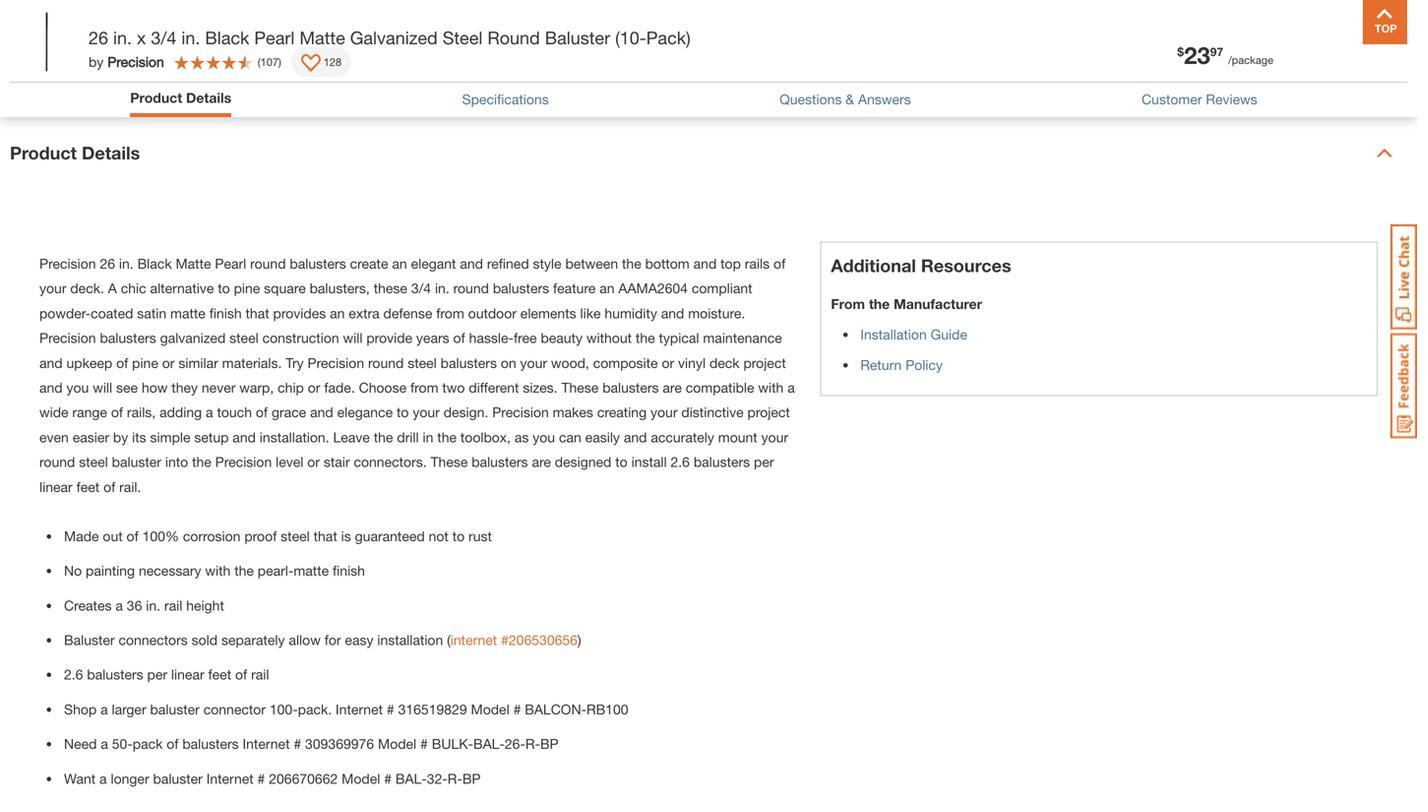 Task type: vqa. For each thing, say whether or not it's contained in the screenshot.
that to the top
yes



Task type: locate. For each thing, give the bounding box(es) containing it.
model up "26-"
[[471, 702, 510, 719]]

balusters down composite
[[603, 380, 659, 397]]

r- down bulk-
[[448, 772, 463, 788]]

0 vertical spatial bp
[[540, 737, 559, 753]]

0 vertical spatial rail
[[164, 598, 182, 615]]

grace
[[272, 405, 306, 421]]

0 horizontal spatial baluster
[[64, 633, 115, 649]]

caret image
[[1377, 145, 1393, 161]]

1 vertical spatial will
[[93, 380, 112, 397]]

26-
[[505, 737, 526, 753]]

by left its
[[113, 430, 128, 446]]

(10-
[[615, 27, 646, 48]]

0 vertical spatial product
[[130, 90, 182, 106]]

with inside precision 26 in. black matte pearl round balusters create an elegant and refined style between the bottom and top rails of your deck. a chic alternative to pine square balusters, these 3/4 in. round balusters feature an aama2604 compliant powder-coated satin matte finish that provides an extra defense from outdoor elements like humidity and moisture. precision balusters galvanized steel construction will provide years of hassle-free beauty without the typical maintenance and upkeep of pine or similar materials. try precision round steel balusters on your wood, composite or vinyl deck project and you will see how they never warp, chip or fade. choose from two different sizes. these balusters are compatible with a wide range of rails, adding a touch of grace and elegance to your design. precision makes creating your distinctive project even easier by its simple setup and installation. leave the drill in the toolbox, as you can easily and accurately mount your round steel baluster into the precision level or stair connectors. these balusters are designed to install 2.6 balusters per linear feet of rail.
[[758, 380, 784, 397]]

even
[[39, 430, 69, 446]]

baluster down creates
[[64, 633, 115, 649]]

0 horizontal spatial matte
[[176, 256, 211, 273]]

sizes.
[[523, 380, 558, 397]]

1 vertical spatial r-
[[448, 772, 463, 788]]

1 horizontal spatial linear
[[171, 668, 204, 684]]

satin
[[137, 306, 166, 322]]

pearl up ( 107 ) at the top left of page
[[254, 27, 295, 48]]

project
[[744, 356, 786, 372], [748, 405, 790, 421]]

# left 316519829
[[387, 702, 394, 719]]

# left the 206670662
[[257, 772, 265, 788]]

return policy
[[861, 358, 943, 374]]

of right the rails
[[774, 256, 786, 273]]

balusters up the balusters, on the left top of page
[[290, 256, 346, 273]]

rail down separately
[[251, 668, 269, 684]]

to
[[218, 281, 230, 297], [397, 405, 409, 421], [615, 455, 628, 471], [453, 529, 465, 545]]

outdoor
[[468, 306, 517, 322]]

1 horizontal spatial black
[[205, 27, 249, 48]]

0 vertical spatial feet
[[76, 480, 100, 496]]

compliant
[[692, 281, 753, 297]]

baluster
[[112, 455, 161, 471], [150, 702, 200, 719], [153, 772, 203, 788]]

additional resources
[[831, 256, 1012, 277]]

with down "corrosion"
[[205, 564, 231, 580]]

maintenance
[[703, 331, 782, 347]]

1 horizontal spatial bal-
[[473, 737, 505, 753]]

2 vertical spatial baluster
[[153, 772, 203, 788]]

rust
[[469, 529, 492, 545]]

0 horizontal spatial by
[[89, 54, 104, 70]]

0 horizontal spatial 3/4
[[151, 27, 177, 48]]

0 vertical spatial linear
[[39, 480, 73, 496]]

chip
[[278, 380, 304, 397]]

shop a larger baluster connector 100-pack. internet # 316519829 model # balcon-rb100
[[64, 702, 629, 719]]

1 horizontal spatial an
[[392, 256, 407, 273]]

1 horizontal spatial feet
[[208, 668, 231, 684]]

its
[[132, 430, 146, 446]]

internet up want a longer baluster internet # 206670662 model # bal-32-r-bp
[[243, 737, 290, 753]]

0 horizontal spatial pearl
[[215, 256, 246, 273]]

live chat image
[[1391, 224, 1418, 330]]

26 inside precision 26 in. black matte pearl round balusters create an elegant and refined style between the bottom and top rails of your deck. a chic alternative to pine square balusters, these 3/4 in. round balusters feature an aama2604 compliant powder-coated satin matte finish that provides an extra defense from outdoor elements like humidity and moisture. precision balusters galvanized steel construction will provide years of hassle-free beauty without the typical maintenance and upkeep of pine or similar materials. try precision round steel balusters on your wood, composite or vinyl deck project and you will see how they never warp, chip or fade. choose from two different sizes. these balusters are compatible with a wide range of rails, adding a touch of grace and elegance to your design. precision makes creating your distinctive project even easier by its simple setup and installation. leave the drill in the toolbox, as you can easily and accurately mount your round steel baluster into the precision level or stair connectors. these balusters are designed to install 2.6 balusters per linear feet of rail.
[[100, 256, 115, 273]]

with
[[758, 380, 784, 397], [205, 564, 231, 580]]

and left top
[[694, 256, 717, 273]]

precision up as
[[492, 405, 549, 421]]

typical
[[659, 331, 699, 347]]

an
[[392, 256, 407, 273], [600, 281, 615, 297], [330, 306, 345, 322]]

1 horizontal spatial matte
[[294, 564, 329, 580]]

manufacturer
[[894, 297, 983, 313]]

by right product image
[[89, 54, 104, 70]]

black up chic
[[137, 256, 172, 273]]

finish
[[209, 306, 242, 322], [333, 564, 365, 580]]

( left "display" image
[[258, 55, 260, 68]]

from up years
[[436, 306, 464, 322]]

2 horizontal spatial an
[[600, 281, 615, 297]]

100%
[[142, 529, 179, 545]]

1 vertical spatial an
[[600, 281, 615, 297]]

1 horizontal spatial will
[[343, 331, 363, 347]]

or
[[162, 356, 175, 372], [662, 356, 674, 372], [308, 380, 320, 397], [307, 455, 320, 471]]

0 vertical spatial with
[[758, 380, 784, 397]]

0 horizontal spatial black
[[137, 256, 172, 273]]

vinyl
[[678, 356, 706, 372]]

internet down 'connector'
[[206, 772, 254, 788]]

1 vertical spatial from
[[410, 380, 439, 397]]

(
[[258, 55, 260, 68], [447, 633, 451, 649]]

choose
[[359, 380, 407, 397]]

1 vertical spatial )
[[578, 633, 581, 649]]

) left "display" image
[[279, 55, 281, 68]]

2 vertical spatial internet
[[206, 772, 254, 788]]

your right the on
[[520, 356, 547, 372]]

0 horizontal spatial an
[[330, 306, 345, 322]]

a left 36
[[116, 598, 123, 615]]

baluster for longer
[[153, 772, 203, 788]]

a for want a longer baluster internet # 206670662 model # bal-32-r-bp
[[99, 772, 107, 788]]

1 vertical spatial these
[[431, 455, 468, 471]]

to up 'drill'
[[397, 405, 409, 421]]

baluster left "(10-"
[[545, 27, 610, 48]]

1 vertical spatial finish
[[333, 564, 365, 580]]

1 horizontal spatial bp
[[540, 737, 559, 753]]

0 horizontal spatial linear
[[39, 480, 73, 496]]

in. right x
[[181, 27, 200, 48]]

linear down even
[[39, 480, 73, 496]]

rails,
[[127, 405, 156, 421]]

linear
[[39, 480, 73, 496], [171, 668, 204, 684]]

a left 50-
[[101, 737, 108, 753]]

baluster down 2.6 balusters per linear feet of rail on the bottom of the page
[[150, 702, 200, 719]]

x
[[137, 27, 146, 48]]

0 vertical spatial )
[[279, 55, 281, 68]]

of right pack
[[167, 737, 179, 753]]

the up aama2604
[[622, 256, 642, 273]]

fade.
[[324, 380, 355, 397]]

pine up 'how' at left
[[132, 356, 158, 372]]

1 vertical spatial 26
[[100, 256, 115, 273]]

creates
[[64, 598, 112, 615]]

bp right "26-"
[[540, 737, 559, 753]]

matte up galvanized at the top of the page
[[170, 306, 206, 322]]

23
[[1184, 41, 1211, 69]]

precision down the powder-
[[39, 331, 96, 347]]

by precision
[[89, 54, 164, 70]]

you right as
[[533, 430, 555, 446]]

1 vertical spatial matte
[[176, 256, 211, 273]]

will down extra
[[343, 331, 363, 347]]

coated
[[91, 306, 133, 322]]

1 vertical spatial are
[[532, 455, 551, 471]]

rail left height
[[164, 598, 182, 615]]

baluster inside precision 26 in. black matte pearl round balusters create an elegant and refined style between the bottom and top rails of your deck. a chic alternative to pine square balusters, these 3/4 in. round balusters feature an aama2604 compliant powder-coated satin matte finish that provides an extra defense from outdoor elements like humidity and moisture. precision balusters galvanized steel construction will provide years of hassle-free beauty without the typical maintenance and upkeep of pine or similar materials. try precision round steel balusters on your wood, composite or vinyl deck project and you will see how they never warp, chip or fade. choose from two different sizes. these balusters are compatible with a wide range of rails, adding a touch of grace and elegance to your design. precision makes creating your distinctive project even easier by its simple setup and installation. leave the drill in the toolbox, as you can easily and accurately mount your round steel baluster into the precision level or stair connectors. these balusters are designed to install 2.6 balusters per linear feet of rail.
[[112, 455, 161, 471]]

between
[[565, 256, 618, 273]]

1 horizontal spatial with
[[758, 380, 784, 397]]

and left upkeep
[[39, 356, 63, 372]]

specifications
[[462, 91, 549, 107]]

the
[[622, 256, 642, 273], [869, 297, 890, 313], [636, 331, 655, 347], [374, 430, 393, 446], [437, 430, 457, 446], [192, 455, 211, 471], [234, 564, 254, 580]]

1 vertical spatial 3/4
[[411, 281, 431, 297]]

never
[[202, 380, 236, 397]]

questions
[[780, 91, 842, 107]]

that inside precision 26 in. black matte pearl round balusters create an elegant and refined style between the bottom and top rails of your deck. a chic alternative to pine square balusters, these 3/4 in. round balusters feature an aama2604 compliant powder-coated satin matte finish that provides an extra defense from outdoor elements like humidity and moisture. precision balusters galvanized steel construction will provide years of hassle-free beauty without the typical maintenance and upkeep of pine or similar materials. try precision round steel balusters on your wood, composite or vinyl deck project and you will see how they never warp, chip or fade. choose from two different sizes. these balusters are compatible with a wide range of rails, adding a touch of grace and elegance to your design. precision makes creating your distinctive project even easier by its simple setup and installation. leave the drill in the toolbox, as you can easily and accurately mount your round steel baluster into the precision level or stair connectors. these balusters are designed to install 2.6 balusters per linear feet of rail.
[[246, 306, 269, 322]]

additional
[[831, 256, 916, 277]]

2.6 up shop on the bottom of page
[[64, 668, 83, 684]]

1 horizontal spatial per
[[754, 455, 774, 471]]

the left 'drill'
[[374, 430, 393, 446]]

36
[[127, 598, 142, 615]]

no
[[64, 564, 82, 580]]

an up these
[[392, 256, 407, 273]]

0 vertical spatial 3/4
[[151, 27, 177, 48]]

1 vertical spatial per
[[147, 668, 167, 684]]

try
[[286, 356, 304, 372]]

a
[[108, 281, 117, 297]]

0 horizontal spatial bal-
[[396, 772, 427, 788]]

your up accurately
[[651, 405, 678, 421]]

and left refined
[[460, 256, 483, 273]]

product
[[130, 90, 182, 106], [10, 142, 77, 163]]

1 horizontal spatial are
[[663, 380, 682, 397]]

rail
[[164, 598, 182, 615], [251, 668, 269, 684]]

finish up galvanized at the top of the page
[[209, 306, 242, 322]]

# up "26-"
[[513, 702, 521, 719]]

0 vertical spatial finish
[[209, 306, 242, 322]]

sold
[[192, 633, 218, 649]]

black
[[205, 27, 249, 48], [137, 256, 172, 273]]

elements
[[521, 306, 576, 322]]

finish down is
[[333, 564, 365, 580]]

that left is
[[314, 529, 337, 545]]

1 vertical spatial (
[[447, 633, 451, 649]]

per down connectors
[[147, 668, 167, 684]]

pine
[[234, 281, 260, 297], [132, 356, 158, 372]]

bp right 32-
[[462, 772, 481, 788]]

0 vertical spatial by
[[89, 54, 104, 70]]

feet left rail.
[[76, 480, 100, 496]]

1 horizontal spatial 3/4
[[411, 281, 431, 297]]

linear inside precision 26 in. black matte pearl round balusters create an elegant and refined style between the bottom and top rails of your deck. a chic alternative to pine square balusters, these 3/4 in. round balusters feature an aama2604 compliant powder-coated satin matte finish that provides an extra defense from outdoor elements like humidity and moisture. precision balusters galvanized steel construction will provide years of hassle-free beauty without the typical maintenance and upkeep of pine or similar materials. try precision round steel balusters on your wood, composite or vinyl deck project and you will see how they never warp, chip or fade. choose from two different sizes. these balusters are compatible with a wide range of rails, adding a touch of grace and elegance to your design. precision makes creating your distinctive project even easier by its simple setup and installation. leave the drill in the toolbox, as you can easily and accurately mount your round steel baluster into the precision level or stair connectors. these balusters are designed to install 2.6 balusters per linear feet of rail.
[[39, 480, 73, 496]]

baluster down its
[[112, 455, 161, 471]]

3/4 down elegant
[[411, 281, 431, 297]]

matte down made out of 100% corrosion proof steel that is guaranteed not to rust
[[294, 564, 329, 580]]

from left two
[[410, 380, 439, 397]]

your right mount
[[762, 430, 789, 446]]

are down vinyl
[[663, 380, 682, 397]]

these
[[562, 380, 599, 397], [431, 455, 468, 471]]

0 horizontal spatial bp
[[462, 772, 481, 788]]

0 horizontal spatial 2.6
[[64, 668, 83, 684]]

2.6 inside precision 26 in. black matte pearl round balusters create an elegant and refined style between the bottom and top rails of your deck. a chic alternative to pine square balusters, these 3/4 in. round balusters feature an aama2604 compliant powder-coated satin matte finish that provides an extra defense from outdoor elements like humidity and moisture. precision balusters galvanized steel construction will provide years of hassle-free beauty without the typical maintenance and upkeep of pine or similar materials. try precision round steel balusters on your wood, composite or vinyl deck project and you will see how they never warp, chip or fade. choose from two different sizes. these balusters are compatible with a wide range of rails, adding a touch of grace and elegance to your design. precision makes creating your distinctive project even easier by its simple setup and installation. leave the drill in the toolbox, as you can easily and accurately mount your round steel baluster into the precision level or stair connectors. these balusters are designed to install 2.6 balusters per linear feet of rail.
[[671, 455, 690, 471]]

1 horizontal spatial pine
[[234, 281, 260, 297]]

from
[[436, 306, 464, 322], [410, 380, 439, 397]]

0 vertical spatial an
[[392, 256, 407, 273]]

0 vertical spatial (
[[258, 55, 260, 68]]

resources
[[921, 256, 1012, 277]]

adding
[[160, 405, 202, 421]]

customer
[[1142, 91, 1202, 107]]

0 vertical spatial 2.6
[[671, 455, 690, 471]]

or left vinyl
[[662, 356, 674, 372]]

round
[[488, 27, 540, 48]]

will left see on the top left of page
[[93, 380, 112, 397]]

1 horizontal spatial that
[[314, 529, 337, 545]]

a right the want
[[99, 772, 107, 788]]

0 vertical spatial internet
[[336, 702, 383, 719]]

an down between
[[600, 281, 615, 297]]

#
[[387, 702, 394, 719], [513, 702, 521, 719], [294, 737, 301, 753], [420, 737, 428, 753], [257, 772, 265, 788], [384, 772, 392, 788]]

1 horizontal spatial r-
[[526, 737, 540, 753]]

of
[[774, 256, 786, 273], [453, 331, 465, 347], [116, 356, 128, 372], [111, 405, 123, 421], [256, 405, 268, 421], [103, 480, 115, 496], [127, 529, 139, 545], [235, 668, 247, 684], [167, 737, 179, 753]]

to right alternative
[[218, 281, 230, 297]]

reviews
[[1206, 91, 1258, 107]]

free
[[514, 331, 537, 347]]

to right the not
[[453, 529, 465, 545]]

0 vertical spatial you
[[66, 380, 89, 397]]

a right the 'compatible'
[[788, 380, 795, 397]]

0 horizontal spatial pine
[[132, 356, 158, 372]]

0 vertical spatial matte
[[170, 306, 206, 322]]

questions & answers
[[780, 91, 911, 107]]

1 vertical spatial details
[[82, 142, 140, 163]]

3/4 right x
[[151, 27, 177, 48]]

similar
[[179, 356, 218, 372]]

out
[[103, 529, 123, 545]]

0 vertical spatial these
[[562, 380, 599, 397]]

linear down sold
[[171, 668, 204, 684]]

0 horizontal spatial matte
[[170, 306, 206, 322]]

0 vertical spatial black
[[205, 27, 249, 48]]

round up choose
[[368, 356, 404, 372]]

necessary
[[139, 564, 201, 580]]

guaranteed
[[355, 529, 425, 545]]

deck.
[[70, 281, 104, 297]]

1 vertical spatial baluster
[[64, 633, 115, 649]]

matte up alternative
[[176, 256, 211, 273]]

per inside precision 26 in. black matte pearl round balusters create an elegant and refined style between the bottom and top rails of your deck. a chic alternative to pine square balusters, these 3/4 in. round balusters feature an aama2604 compliant powder-coated satin matte finish that provides an extra defense from outdoor elements like humidity and moisture. precision balusters galvanized steel construction will provide years of hassle-free beauty without the typical maintenance and upkeep of pine or similar materials. try precision round steel balusters on your wood, composite or vinyl deck project and you will see how they never warp, chip or fade. choose from two different sizes. these balusters are compatible with a wide range of rails, adding a touch of grace and elegance to your design. precision makes creating your distinctive project even easier by its simple setup and installation. leave the drill in the toolbox, as you can easily and accurately mount your round steel baluster into the precision level or stair connectors. these balusters are designed to install 2.6 balusters per linear feet of rail.
[[754, 455, 774, 471]]

matte up "128"
[[300, 27, 345, 48]]

1 horizontal spatial matte
[[300, 27, 345, 48]]

upkeep
[[66, 356, 112, 372]]

internet up the 309369976
[[336, 702, 383, 719]]

0 horizontal spatial per
[[147, 668, 167, 684]]

moisture.
[[688, 306, 745, 322]]

0 horizontal spatial (
[[258, 55, 260, 68]]

steel down easier
[[79, 455, 108, 471]]

0 horizontal spatial with
[[205, 564, 231, 580]]

1 vertical spatial with
[[205, 564, 231, 580]]

a right shop on the bottom of page
[[100, 702, 108, 719]]

r- down balcon-
[[526, 737, 540, 753]]

1 horizontal spatial rail
[[251, 668, 269, 684]]

balusters
[[290, 256, 346, 273], [493, 281, 549, 297], [100, 331, 156, 347], [441, 356, 497, 372], [603, 380, 659, 397], [472, 455, 528, 471], [694, 455, 750, 471], [87, 668, 143, 684], [182, 737, 239, 753]]

0 horizontal spatial finish
[[209, 306, 242, 322]]

the right in
[[437, 430, 457, 446]]

pearl
[[254, 27, 295, 48], [215, 256, 246, 273]]

humidity
[[605, 306, 657, 322]]

a
[[788, 380, 795, 397], [206, 405, 213, 421], [116, 598, 123, 615], [100, 702, 108, 719], [101, 737, 108, 753], [99, 772, 107, 788]]

round
[[250, 256, 286, 273], [453, 281, 489, 297], [368, 356, 404, 372], [39, 455, 75, 471]]

1 vertical spatial product
[[10, 142, 77, 163]]

project down maintenance
[[744, 356, 786, 372]]

per down mount
[[754, 455, 774, 471]]

internet
[[336, 702, 383, 719], [243, 737, 290, 753], [206, 772, 254, 788]]

0 vertical spatial 26
[[89, 27, 108, 48]]



Task type: describe. For each thing, give the bounding box(es) containing it.
distinctive
[[682, 405, 744, 421]]

309369976
[[305, 737, 374, 753]]

simple
[[150, 430, 190, 446]]

a for creates a 36 in. rail height
[[116, 598, 123, 615]]

0 vertical spatial r-
[[526, 737, 540, 753]]

steel
[[443, 27, 483, 48]]

steel up 'materials.'
[[229, 331, 259, 347]]

proof
[[244, 529, 277, 545]]

of left rail.
[[103, 480, 115, 496]]

precision up deck.
[[39, 256, 96, 273]]

1 vertical spatial 2.6
[[64, 668, 83, 684]]

want a longer baluster internet # 206670662 model # bal-32-r-bp
[[64, 772, 481, 788]]

powder-
[[39, 306, 91, 322]]

the down humidity
[[636, 331, 655, 347]]

1 vertical spatial project
[[748, 405, 790, 421]]

( 107 )
[[258, 55, 281, 68]]

pearl-
[[258, 564, 294, 580]]

no painting necessary with the pearl-matte finish
[[64, 564, 365, 580]]

they
[[172, 380, 198, 397]]

balusters down toolbox,
[[472, 455, 528, 471]]

1 horizontal spatial details
[[186, 90, 231, 106]]

26 in. x 3/4 in. black pearl matte galvanized steel round baluster (10-pack)
[[89, 27, 691, 48]]

1 vertical spatial bp
[[462, 772, 481, 788]]

creates a 36 in. rail height
[[64, 598, 224, 615]]

need
[[64, 737, 97, 753]]

1 vertical spatial product details
[[10, 142, 140, 163]]

and down touch
[[233, 430, 256, 446]]

2 vertical spatial an
[[330, 306, 345, 322]]

balusters up two
[[441, 356, 497, 372]]

galvanized
[[160, 331, 226, 347]]

in
[[423, 430, 434, 446]]

black inside precision 26 in. black matte pearl round balusters create an elegant and refined style between the bottom and top rails of your deck. a chic alternative to pine square balusters, these 3/4 in. round balusters feature an aama2604 compliant powder-coated satin matte finish that provides an extra defense from outdoor elements like humidity and moisture. precision balusters galvanized steel construction will provide years of hassle-free beauty without the typical maintenance and upkeep of pine or similar materials. try precision round steel balusters on your wood, composite or vinyl deck project and you will see how they never warp, chip or fade. choose from two different sizes. these balusters are compatible with a wide range of rails, adding a touch of grace and elegance to your design. precision makes creating your distinctive project even easier by its simple setup and installation. leave the drill in the toolbox, as you can easily and accurately mount your round steel baluster into the precision level or stair connectors. these balusters are designed to install 2.6 balusters per linear feet of rail.
[[137, 256, 172, 273]]

makes
[[553, 405, 594, 421]]

the right from
[[869, 297, 890, 313]]

design.
[[444, 405, 489, 421]]

materials.
[[222, 356, 282, 372]]

0 horizontal spatial these
[[431, 455, 468, 471]]

0 vertical spatial will
[[343, 331, 363, 347]]

or up 'how' at left
[[162, 356, 175, 372]]

years
[[416, 331, 450, 347]]

0 horizontal spatial you
[[66, 380, 89, 397]]

1 vertical spatial pine
[[132, 356, 158, 372]]

0 vertical spatial are
[[663, 380, 682, 397]]

bottom
[[645, 256, 690, 273]]

3/4 inside precision 26 in. black matte pearl round balusters create an elegant and refined style between the bottom and top rails of your deck. a chic alternative to pine square balusters, these 3/4 in. round balusters feature an aama2604 compliant powder-coated satin matte finish that provides an extra defense from outdoor elements like humidity and moisture. precision balusters galvanized steel construction will provide years of hassle-free beauty without the typical maintenance and upkeep of pine or similar materials. try precision round steel balusters on your wood, composite or vinyl deck project and you will see how they never warp, chip or fade. choose from two different sizes. these balusters are compatible with a wide range of rails, adding a touch of grace and elegance to your design. precision makes creating your distinctive project even easier by its simple setup and installation. leave the drill in the toolbox, as you can easily and accurately mount your round steel baluster into the precision level or stair connectors. these balusters are designed to install 2.6 balusters per linear feet of rail.
[[411, 281, 431, 297]]

2 vertical spatial model
[[342, 772, 380, 788]]

0 horizontal spatial will
[[93, 380, 112, 397]]

square
[[264, 281, 306, 297]]

balusters down the coated at the left of the page
[[100, 331, 156, 347]]

beauty
[[541, 331, 583, 347]]

matte inside precision 26 in. black matte pearl round balusters create an elegant and refined style between the bottom and top rails of your deck. a chic alternative to pine square balusters, these 3/4 in. round balusters feature an aama2604 compliant powder-coated satin matte finish that provides an extra defense from outdoor elements like humidity and moisture. precision balusters galvanized steel construction will provide years of hassle-free beauty without the typical maintenance and upkeep of pine or similar materials. try precision round steel balusters on your wood, composite or vinyl deck project and you will see how they never warp, chip or fade. choose from two different sizes. these balusters are compatible with a wide range of rails, adding a touch of grace and elegance to your design. precision makes creating your distinctive project even easier by its simple setup and installation. leave the drill in the toolbox, as you can easily and accurately mount your round steel baluster into the precision level or stair connectors. these balusters are designed to install 2.6 balusters per linear feet of rail.
[[176, 256, 211, 273]]

1 vertical spatial rail
[[251, 668, 269, 684]]

0 vertical spatial pearl
[[254, 27, 295, 48]]

baluster for larger
[[150, 702, 200, 719]]

1 horizontal spatial finish
[[333, 564, 365, 580]]

128
[[324, 55, 342, 68]]

balusters down refined
[[493, 281, 549, 297]]

of left rails, at the left
[[111, 405, 123, 421]]

of up see on the top left of page
[[116, 356, 128, 372]]

pack.
[[298, 702, 332, 719]]

not
[[429, 529, 449, 545]]

like
[[580, 306, 601, 322]]

to left install
[[615, 455, 628, 471]]

# left 32-
[[384, 772, 392, 788]]

$
[[1178, 45, 1184, 59]]

and up typical
[[661, 306, 684, 322]]

0 vertical spatial from
[[436, 306, 464, 322]]

1 vertical spatial model
[[378, 737, 417, 753]]

without
[[587, 331, 632, 347]]

316519829
[[398, 702, 467, 719]]

or right 'chip'
[[308, 380, 320, 397]]

balusters up larger
[[87, 668, 143, 684]]

0 horizontal spatial rail
[[164, 598, 182, 615]]

separately
[[221, 633, 285, 649]]

in. left x
[[113, 27, 132, 48]]

provides
[[273, 306, 326, 322]]

/package
[[1229, 54, 1274, 66]]

style
[[533, 256, 562, 273]]

107
[[260, 55, 279, 68]]

in. down elegant
[[435, 281, 450, 297]]

0 vertical spatial baluster
[[545, 27, 610, 48]]

designed
[[555, 455, 612, 471]]

steel down years
[[408, 356, 437, 372]]

round up the outdoor
[[453, 281, 489, 297]]

a for need a 50-pack of balusters internet # 309369976 model # bulk-bal-26-r-bp
[[101, 737, 108, 753]]

of up 'connector'
[[235, 668, 247, 684]]

a up the setup
[[206, 405, 213, 421]]

0 horizontal spatial )
[[279, 55, 281, 68]]

provide
[[367, 331, 412, 347]]

of right out
[[127, 529, 139, 545]]

your up the powder-
[[39, 281, 66, 297]]

larger
[[112, 702, 146, 719]]

precision up fade.
[[308, 356, 364, 372]]

0 horizontal spatial are
[[532, 455, 551, 471]]

0 vertical spatial product details
[[130, 90, 231, 106]]

1 horizontal spatial these
[[562, 380, 599, 397]]

internet
[[451, 633, 497, 649]]

# up the 206670662
[[294, 737, 301, 753]]

display image
[[301, 54, 321, 74]]

0 vertical spatial pine
[[234, 281, 260, 297]]

1 vertical spatial that
[[314, 529, 337, 545]]

different
[[469, 380, 519, 397]]

answers
[[858, 91, 911, 107]]

pearl inside precision 26 in. black matte pearl round balusters create an elegant and refined style between the bottom and top rails of your deck. a chic alternative to pine square balusters, these 3/4 in. round balusters feature an aama2604 compliant powder-coated satin matte finish that provides an extra defense from outdoor elements like humidity and moisture. precision balusters galvanized steel construction will provide years of hassle-free beauty without the typical maintenance and upkeep of pine or similar materials. try precision round steel balusters on your wood, composite or vinyl deck project and you will see how they never warp, chip or fade. choose from two different sizes. these balusters are compatible with a wide range of rails, adding a touch of grace and elegance to your design. precision makes creating your distinctive project even easier by its simple setup and installation. leave the drill in the toolbox, as you can easily and accurately mount your round steel baluster into the precision level or stair connectors. these balusters are designed to install 2.6 balusters per linear feet of rail.
[[215, 256, 246, 273]]

how
[[142, 380, 168, 397]]

of right years
[[453, 331, 465, 347]]

can
[[559, 430, 582, 446]]

elegance
[[337, 405, 393, 421]]

hassle-
[[469, 331, 514, 347]]

product image image
[[15, 10, 79, 74]]

and down "creating"
[[624, 430, 647, 446]]

your up in
[[413, 405, 440, 421]]

rb100
[[587, 702, 629, 719]]

creating
[[597, 405, 647, 421]]

compatible
[[686, 380, 755, 397]]

by inside precision 26 in. black matte pearl round balusters create an elegant and refined style between the bottom and top rails of your deck. a chic alternative to pine square balusters, these 3/4 in. round balusters feature an aama2604 compliant powder-coated satin matte finish that provides an extra defense from outdoor elements like humidity and moisture. precision balusters galvanized steel construction will provide years of hassle-free beauty without the typical maintenance and upkeep of pine or similar materials. try precision round steel balusters on your wood, composite or vinyl deck project and you will see how they never warp, chip or fade. choose from two different sizes. these balusters are compatible with a wide range of rails, adding a touch of grace and elegance to your design. precision makes creating your distinctive project even easier by its simple setup and installation. leave the drill in the toolbox, as you can easily and accurately mount your round steel baluster into the precision level or stair connectors. these balusters are designed to install 2.6 balusters per linear feet of rail.
[[113, 430, 128, 446]]

1 horizontal spatial )
[[578, 633, 581, 649]]

1 vertical spatial internet
[[243, 737, 290, 753]]

precision 26 in. black matte pearl round balusters create an elegant and refined style between the bottom and top rails of your deck. a chic alternative to pine square balusters, these 3/4 in. round balusters feature an aama2604 compliant powder-coated satin matte finish that provides an extra defense from outdoor elements like humidity and moisture. precision balusters galvanized steel construction will provide years of hassle-free beauty without the typical maintenance and upkeep of pine or similar materials. try precision round steel balusters on your wood, composite or vinyl deck project and you will see how they never warp, chip or fade. choose from two different sizes. these balusters are compatible with a wide range of rails, adding a touch of grace and elegance to your design. precision makes creating your distinctive project even easier by its simple setup and installation. leave the drill in the toolbox, as you can easily and accurately mount your round steel baluster into the precision level or stair connectors. these balusters are designed to install 2.6 balusters per linear feet of rail.
[[39, 256, 795, 496]]

easy
[[345, 633, 374, 649]]

and up wide
[[39, 380, 63, 397]]

return
[[861, 358, 902, 374]]

these
[[374, 281, 407, 297]]

allow
[[289, 633, 321, 649]]

precision down x
[[107, 54, 164, 70]]

# left bulk-
[[420, 737, 428, 753]]

0 vertical spatial model
[[471, 702, 510, 719]]

steel right proof in the left of the page
[[281, 529, 310, 545]]

100-
[[270, 702, 298, 719]]

customer reviews
[[1142, 91, 1258, 107]]

as
[[515, 430, 529, 446]]

in. up chic
[[119, 256, 134, 273]]

round down even
[[39, 455, 75, 471]]

a for shop a larger baluster connector 100-pack. internet # 316519829 model # balcon-rb100
[[100, 702, 108, 719]]

mount
[[718, 430, 758, 446]]

connectors.
[[354, 455, 427, 471]]

alternative
[[150, 281, 214, 297]]

1 vertical spatial you
[[533, 430, 555, 446]]

elegant
[[411, 256, 456, 273]]

1 vertical spatial matte
[[294, 564, 329, 580]]

0 horizontal spatial r-
[[448, 772, 463, 788]]

1 vertical spatial linear
[[171, 668, 204, 684]]

stair
[[324, 455, 350, 471]]

0 vertical spatial bal-
[[473, 737, 505, 753]]

#206530656
[[501, 633, 578, 649]]

or left stair in the bottom left of the page
[[307, 455, 320, 471]]

balusters down 'connector'
[[182, 737, 239, 753]]

top button
[[1363, 0, 1408, 44]]

feedback link image
[[1391, 333, 1418, 439]]

0 vertical spatial project
[[744, 356, 786, 372]]

shop
[[64, 702, 97, 719]]

feature
[[553, 281, 596, 297]]

precision down the setup
[[215, 455, 272, 471]]

finish inside precision 26 in. black matte pearl round balusters create an elegant and refined style between the bottom and top rails of your deck. a chic alternative to pine square balusters, these 3/4 in. round balusters feature an aama2604 compliant powder-coated satin matte finish that provides an extra defense from outdoor elements like humidity and moisture. precision balusters galvanized steel construction will provide years of hassle-free beauty without the typical maintenance and upkeep of pine or similar materials. try precision round steel balusters on your wood, composite or vinyl deck project and you will see how they never warp, chip or fade. choose from two different sizes. these balusters are compatible with a wide range of rails, adding a touch of grace and elegance to your design. precision makes creating your distinctive project even easier by its simple setup and installation. leave the drill in the toolbox, as you can easily and accurately mount your round steel baluster into the precision level or stair connectors. these balusters are designed to install 2.6 balusters per linear feet of rail.
[[209, 306, 242, 322]]

two
[[442, 380, 465, 397]]

from
[[831, 297, 865, 313]]

galvanized
[[350, 27, 438, 48]]

the right into
[[192, 455, 211, 471]]

want
[[64, 772, 96, 788]]

construction
[[262, 331, 339, 347]]

1 vertical spatial bal-
[[396, 772, 427, 788]]

matte inside precision 26 in. black matte pearl round balusters create an elegant and refined style between the bottom and top rails of your deck. a chic alternative to pine square balusters, these 3/4 in. round balusters feature an aama2604 compliant powder-coated satin matte finish that provides an extra defense from outdoor elements like humidity and moisture. precision balusters galvanized steel construction will provide years of hassle-free beauty without the typical maintenance and upkeep of pine or similar materials. try precision round steel balusters on your wood, composite or vinyl deck project and you will see how they never warp, chip or fade. choose from two different sizes. these balusters are compatible with a wide range of rails, adding a touch of grace and elegance to your design. precision makes creating your distinctive project even easier by its simple setup and installation. leave the drill in the toolbox, as you can easily and accurately mount your round steel baluster into the precision level or stair connectors. these balusters are designed to install 2.6 balusters per linear feet of rail.
[[170, 306, 206, 322]]

the left pearl-
[[234, 564, 254, 580]]

in. right 36
[[146, 598, 160, 615]]

and down fade.
[[310, 405, 333, 421]]

206670662
[[269, 772, 338, 788]]

painting
[[86, 564, 135, 580]]

installation
[[377, 633, 443, 649]]

range
[[72, 405, 107, 421]]

round up square
[[250, 256, 286, 273]]

installation guide link
[[861, 327, 968, 344]]

balusters down mount
[[694, 455, 750, 471]]

1 vertical spatial feet
[[208, 668, 231, 684]]

from the manufacturer
[[831, 297, 983, 313]]

0 horizontal spatial product
[[10, 142, 77, 163]]

aama2604
[[619, 281, 688, 297]]

installation.
[[260, 430, 329, 446]]

of down warp,
[[256, 405, 268, 421]]

$ 23 97 /package
[[1178, 41, 1274, 69]]

composite
[[593, 356, 658, 372]]

1 horizontal spatial product
[[130, 90, 182, 106]]

feet inside precision 26 in. black matte pearl round balusters create an elegant and refined style between the bottom and top rails of your deck. a chic alternative to pine square balusters, these 3/4 in. round balusters feature an aama2604 compliant powder-coated satin matte finish that provides an extra defense from outdoor elements like humidity and moisture. precision balusters galvanized steel construction will provide years of hassle-free beauty without the typical maintenance and upkeep of pine or similar materials. try precision round steel balusters on your wood, composite or vinyl deck project and you will see how they never warp, chip or fade. choose from two different sizes. these balusters are compatible with a wide range of rails, adding a touch of grace and elegance to your design. precision makes creating your distinctive project even easier by its simple setup and installation. leave the drill in the toolbox, as you can easily and accurately mount your round steel baluster into the precision level or stair connectors. these balusters are designed to install 2.6 balusters per linear feet of rail.
[[76, 480, 100, 496]]



